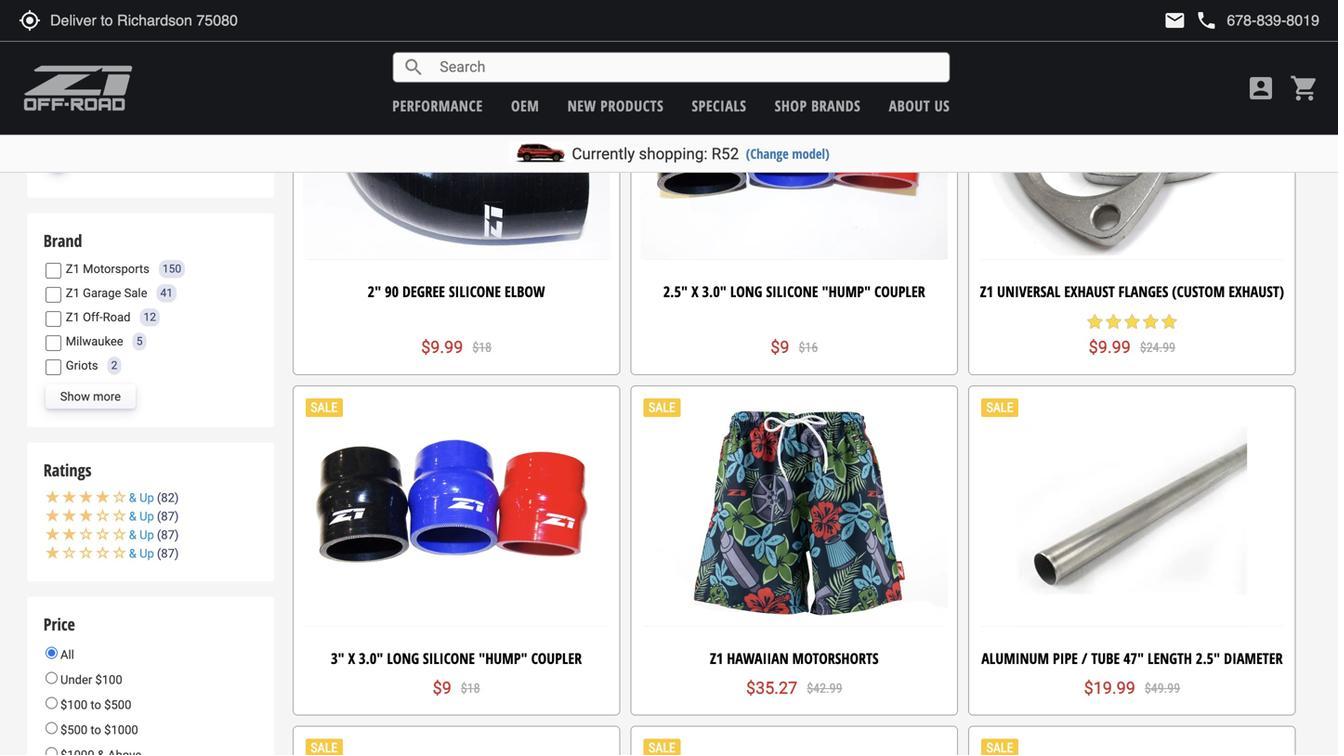 Task type: vqa. For each thing, say whether or not it's contained in the screenshot.


Task type: locate. For each thing, give the bounding box(es) containing it.
3 & up 87 from the top
[[129, 547, 175, 561]]

$100 down 'under'
[[60, 699, 88, 713]]

4 star from the left
[[1142, 313, 1161, 332]]

1 vertical spatial to
[[91, 724, 101, 738]]

silicone
[[449, 282, 501, 302], [767, 282, 819, 302], [423, 649, 475, 669]]

about
[[889, 96, 931, 116]]

2.5" left the long
[[664, 282, 688, 302]]

$100 to $500
[[57, 699, 131, 713]]

coupler for 3" x 3.0" long silicone "hump" coupler
[[531, 649, 582, 669]]

None radio
[[45, 673, 57, 685], [45, 698, 57, 710], [45, 748, 57, 756], [45, 673, 57, 685], [45, 698, 57, 710], [45, 748, 57, 756]]

3.0" for long
[[359, 649, 383, 669]]

/
[[1082, 649, 1088, 669]]

0 vertical spatial $9
[[771, 338, 790, 358]]

1 vertical spatial "hump"
[[479, 649, 528, 669]]

1 vertical spatial x
[[348, 649, 355, 669]]

to up the $500 to $1000
[[91, 699, 101, 713]]

1 horizontal spatial $100
[[95, 674, 122, 687]]

currently
[[572, 145, 635, 163]]

road
[[103, 310, 131, 324]]

None radio
[[45, 647, 57, 660], [45, 723, 57, 735], [45, 647, 57, 660], [45, 723, 57, 735]]

silicone for 3" x 3.0" long silicone "hump" coupler
[[423, 649, 475, 669]]

$18 down 2" 90 degree silicone elbow
[[473, 340, 492, 356]]

$24.99
[[1141, 340, 1176, 356]]

$18
[[473, 340, 492, 356], [461, 682, 480, 697]]

(custom
[[1173, 282, 1226, 302]]

x for 2.5"
[[692, 282, 699, 302]]

0 horizontal spatial coupler
[[531, 649, 582, 669]]

shopping_cart link
[[1286, 73, 1320, 103]]

z1 for z1 garage sale
[[66, 286, 80, 300]]

performance down z1 motorsports logo
[[63, 117, 146, 140]]

3 up from the top
[[140, 529, 154, 543]]

0 vertical spatial 3.0"
[[703, 282, 727, 302]]

shop brands
[[775, 96, 861, 116]]

universal
[[998, 282, 1061, 302]]

exhaust
[[1065, 282, 1116, 302]]

r52
[[712, 145, 739, 163]]

under  $100
[[57, 674, 122, 687]]

$18 inside $9 $18
[[461, 682, 480, 697]]

exhaust)
[[1229, 282, 1285, 302]]

0 vertical spatial to
[[91, 699, 101, 713]]

None checkbox
[[45, 287, 61, 303], [45, 312, 61, 327], [45, 336, 61, 352], [45, 360, 61, 376], [45, 287, 61, 303], [45, 312, 61, 327], [45, 336, 61, 352], [45, 360, 61, 376]]

z1 left off-
[[66, 310, 80, 324]]

2 up from the top
[[140, 510, 154, 524]]

0 vertical spatial coupler
[[875, 282, 926, 302]]

1 vertical spatial coupler
[[531, 649, 582, 669]]

performance
[[50, 0, 120, 14], [63, 117, 146, 140]]

$18 down 3" x 3.0" long silicone "hump" coupler
[[461, 682, 480, 697]]

1 horizontal spatial x
[[692, 282, 699, 302]]

tube
[[1092, 649, 1121, 669]]

0 vertical spatial & up 87
[[129, 510, 175, 524]]

2.5"
[[664, 282, 688, 302], [1197, 649, 1221, 669]]

& up 82
[[129, 491, 175, 505]]

0 horizontal spatial $100
[[60, 699, 88, 713]]

specials
[[692, 96, 747, 116]]

price
[[44, 614, 75, 636]]

$18 for elbow
[[473, 340, 492, 356]]

up
[[140, 491, 154, 505], [140, 510, 154, 524], [140, 529, 154, 543], [140, 547, 154, 561]]

shop brands link
[[775, 96, 861, 116]]

$500 down $100 to $500 at the bottom left
[[60, 724, 88, 738]]

$18 inside '$9.99 $18'
[[473, 340, 492, 356]]

3.0" left the long
[[703, 282, 727, 302]]

$9 left $16
[[771, 338, 790, 358]]

phone
[[1196, 9, 1218, 32]]

specials link
[[692, 96, 747, 116]]

$35.27 $42.99
[[747, 679, 843, 699]]

5
[[136, 335, 143, 348]]

performance up gear
[[50, 0, 120, 14]]

z1 left 'universal' on the right top of page
[[981, 282, 994, 302]]

(change
[[746, 145, 789, 163]]

3 87 from the top
[[161, 547, 175, 561]]

long
[[387, 649, 419, 669]]

0 vertical spatial 2.5"
[[664, 282, 688, 302]]

1 $9.99 from the left
[[421, 338, 463, 358]]

oem link
[[511, 96, 540, 116]]

0 vertical spatial $500
[[104, 699, 131, 713]]

2 to from the top
[[91, 724, 101, 738]]

$18 for silicone
[[461, 682, 480, 697]]

products
[[601, 96, 664, 116]]

x left the long
[[692, 282, 699, 302]]

1 to from the top
[[91, 699, 101, 713]]

z1 down brand
[[66, 262, 80, 276]]

z1 for z1 off-road
[[66, 310, 80, 324]]

2 vertical spatial 87
[[161, 547, 175, 561]]

&
[[129, 491, 137, 505], [129, 510, 137, 524], [129, 529, 137, 543], [129, 547, 137, 561]]

$9
[[771, 338, 790, 358], [433, 679, 452, 699]]

None checkbox
[[45, 263, 61, 279]]

$500 up $1000
[[104, 699, 131, 713]]

4 up from the top
[[140, 547, 154, 561]]

coupler
[[875, 282, 926, 302], [531, 649, 582, 669]]

$100 up $100 to $500 at the bottom left
[[95, 674, 122, 687]]

milwaukee
[[66, 335, 123, 349]]

gear
[[67, 18, 92, 32]]

1 horizontal spatial $500
[[104, 699, 131, 713]]

$500
[[104, 699, 131, 713], [60, 724, 88, 738]]

0 horizontal spatial 2.5"
[[664, 282, 688, 302]]

0 horizontal spatial $9.99
[[421, 338, 463, 358]]

$9.99 inside star star star star star $9.99 $24.99
[[1089, 338, 1131, 358]]

0 horizontal spatial 3.0"
[[359, 649, 383, 669]]

1 vertical spatial 2.5"
[[1197, 649, 1221, 669]]

show more
[[60, 390, 121, 404]]

1 & from the top
[[129, 491, 137, 505]]

1 vertical spatial $500
[[60, 724, 88, 738]]

1 horizontal spatial "hump"
[[822, 282, 871, 302]]

to
[[91, 699, 101, 713], [91, 724, 101, 738]]

1 vertical spatial 87
[[161, 529, 175, 543]]

1 horizontal spatial 3.0"
[[703, 282, 727, 302]]

0 vertical spatial 87
[[161, 510, 175, 524]]

z1 for z1 performance
[[44, 117, 58, 140]]

silicone up $9 $18
[[423, 649, 475, 669]]

0 horizontal spatial $9
[[433, 679, 452, 699]]

model)
[[793, 145, 830, 163]]

garage
[[83, 286, 121, 300]]

3.0" left long
[[359, 649, 383, 669]]

2 $9.99 from the left
[[1089, 338, 1131, 358]]

5 star from the left
[[1161, 313, 1179, 332]]

0 horizontal spatial "hump"
[[479, 649, 528, 669]]

0 vertical spatial performance
[[50, 0, 120, 14]]

"hump"
[[822, 282, 871, 302], [479, 649, 528, 669]]

show
[[60, 390, 90, 404]]

0 vertical spatial $18
[[473, 340, 492, 356]]

z1 left garage
[[66, 286, 80, 300]]

1 vertical spatial $9
[[433, 679, 452, 699]]

3 star from the left
[[1124, 313, 1142, 332]]

z1 left gear
[[50, 18, 64, 32]]

x
[[692, 282, 699, 302], [348, 649, 355, 669]]

$100
[[95, 674, 122, 687], [60, 699, 88, 713]]

$9 down 3" x 3.0" long silicone "hump" coupler
[[433, 679, 452, 699]]

1 horizontal spatial $9
[[771, 338, 790, 358]]

0 vertical spatial "hump"
[[822, 282, 871, 302]]

z1 for z1 universal exhaust flanges (custom exhaust)
[[981, 282, 994, 302]]

$35.27
[[747, 679, 798, 699]]

star
[[1086, 313, 1105, 332], [1105, 313, 1124, 332], [1124, 313, 1142, 332], [1142, 313, 1161, 332], [1161, 313, 1179, 332]]

2
[[111, 359, 117, 373]]

1 vertical spatial $100
[[60, 699, 88, 713]]

z1 down z1 motorsports logo
[[44, 117, 58, 140]]

z1
[[50, 18, 64, 32], [44, 117, 58, 140], [66, 262, 80, 276], [981, 282, 994, 302], [66, 286, 80, 300], [66, 310, 80, 324], [710, 649, 724, 669]]

account_box link
[[1242, 73, 1281, 103]]

0 vertical spatial x
[[692, 282, 699, 302]]

$9 $18
[[433, 679, 480, 699]]

4 & from the top
[[129, 547, 137, 561]]

to down $100 to $500 at the bottom left
[[91, 724, 101, 738]]

phone link
[[1196, 9, 1320, 32]]

performance link
[[393, 96, 483, 116]]

0 horizontal spatial x
[[348, 649, 355, 669]]

1 horizontal spatial coupler
[[875, 282, 926, 302]]

1 vertical spatial 3.0"
[[359, 649, 383, 669]]

mail phone
[[1164, 9, 1218, 32]]

new
[[568, 96, 597, 116]]

z1 universal exhaust flanges (custom exhaust)
[[981, 282, 1285, 302]]

silicone right the long
[[767, 282, 819, 302]]

1 87 from the top
[[161, 510, 175, 524]]

2 & from the top
[[129, 510, 137, 524]]

2 87 from the top
[[161, 529, 175, 543]]

1 vertical spatial $18
[[461, 682, 480, 697]]

2.5" right length on the right bottom of page
[[1197, 649, 1221, 669]]

x right 3"
[[348, 649, 355, 669]]

1 horizontal spatial $9.99
[[1089, 338, 1131, 358]]

z1 left hawaiian
[[710, 649, 724, 669]]

$9.99 left $24.99
[[1089, 338, 1131, 358]]

87
[[161, 510, 175, 524], [161, 529, 175, 543], [161, 547, 175, 561]]

1 vertical spatial & up 87
[[129, 529, 175, 543]]

2 vertical spatial & up 87
[[129, 547, 175, 561]]

12
[[144, 311, 156, 324]]

hawaiian
[[727, 649, 789, 669]]

$9.99 down 2" 90 degree silicone elbow
[[421, 338, 463, 358]]

0 vertical spatial $100
[[95, 674, 122, 687]]

z1 garage sale
[[66, 286, 147, 300]]

degree
[[403, 282, 445, 302]]



Task type: describe. For each thing, give the bounding box(es) containing it.
60
[[158, 1, 171, 14]]

$49.99
[[1145, 682, 1181, 697]]

2 star from the left
[[1105, 313, 1124, 332]]

1 & up 87 from the top
[[129, 510, 175, 524]]

performance
[[393, 96, 483, 116]]

aluminum
[[982, 649, 1050, 669]]

sale
[[124, 286, 147, 300]]

parts
[[123, 0, 152, 14]]

2"
[[368, 282, 381, 302]]

more
[[93, 390, 121, 404]]

griots
[[66, 359, 98, 373]]

about us link
[[889, 96, 951, 116]]

1 up from the top
[[140, 491, 154, 505]]

3"
[[331, 649, 345, 669]]

150
[[163, 263, 181, 276]]

oem
[[511, 96, 540, 116]]

shopping_cart
[[1291, 73, 1320, 103]]

z1 motorsports logo image
[[23, 65, 133, 112]]

performance parts 60 z1 gear 50
[[50, 0, 171, 32]]

90
[[385, 282, 399, 302]]

coupler for 2.5" x 3.0" long silicone "hump" coupler
[[875, 282, 926, 302]]

star star star star star $9.99 $24.99
[[1086, 313, 1179, 358]]

elbow
[[505, 282, 545, 302]]

2 & up 87 from the top
[[129, 529, 175, 543]]

2.5" x 3.0" long silicone "hump" coupler
[[664, 282, 926, 302]]

$500 to $1000
[[57, 724, 138, 738]]

2" 90 degree silicone elbow
[[368, 282, 545, 302]]

(change model) link
[[746, 145, 830, 163]]

diameter
[[1225, 649, 1284, 669]]

silicone for 2.5" x 3.0" long silicone "hump" coupler
[[767, 282, 819, 302]]

1 star from the left
[[1086, 313, 1105, 332]]

shop
[[775, 96, 808, 116]]

1 vertical spatial performance
[[63, 117, 146, 140]]

flanges
[[1119, 282, 1169, 302]]

my_location
[[19, 9, 41, 32]]

pipe
[[1054, 649, 1079, 669]]

performance inside performance parts 60 z1 gear 50
[[50, 0, 120, 14]]

47"
[[1124, 649, 1145, 669]]

z1 hawaiian motorshorts
[[710, 649, 879, 669]]

mail
[[1164, 9, 1187, 32]]

motorshorts
[[793, 649, 879, 669]]

about us
[[889, 96, 951, 116]]

z1 for z1 motorsports
[[66, 262, 80, 276]]

"hump" for 3" x 3.0" long silicone "hump" coupler
[[479, 649, 528, 669]]

show more button
[[45, 385, 136, 409]]

shopping:
[[639, 145, 708, 163]]

$19.99 $49.99
[[1085, 679, 1181, 699]]

mail link
[[1164, 9, 1187, 32]]

ratings
[[44, 459, 92, 482]]

$9 for long
[[433, 679, 452, 699]]

z1 off-road
[[66, 310, 131, 324]]

1 horizontal spatial 2.5"
[[1197, 649, 1221, 669]]

to for $500
[[91, 724, 101, 738]]

3" x 3.0" long silicone "hump" coupler
[[331, 649, 582, 669]]

under
[[60, 674, 92, 687]]

long
[[731, 282, 763, 302]]

41
[[160, 287, 173, 300]]

aluminum pipe / tube 47" length 2.5" diameter
[[982, 649, 1284, 669]]

x for 3"
[[348, 649, 355, 669]]

$42.99
[[807, 682, 843, 697]]

motorsports
[[83, 262, 150, 276]]

82
[[161, 491, 175, 505]]

$16
[[799, 340, 818, 356]]

brand
[[44, 230, 82, 252]]

0 horizontal spatial $500
[[60, 724, 88, 738]]

all
[[57, 648, 74, 662]]

$19.99
[[1085, 679, 1136, 699]]

to for $100
[[91, 699, 101, 713]]

new products link
[[568, 96, 664, 116]]

$9 for long
[[771, 338, 790, 358]]

$1000
[[104, 724, 138, 738]]

$9.99 $18
[[421, 338, 492, 358]]

off-
[[83, 310, 103, 324]]

z1 inside performance parts 60 z1 gear 50
[[50, 18, 64, 32]]

new products
[[568, 96, 664, 116]]

z1 motorsports
[[66, 262, 150, 276]]

3 & from the top
[[129, 529, 137, 543]]

3.0" for long
[[703, 282, 727, 302]]

brands
[[812, 96, 861, 116]]

currently shopping: r52 (change model)
[[572, 145, 830, 163]]

search
[[403, 56, 425, 79]]

silicone left elbow
[[449, 282, 501, 302]]

Search search field
[[425, 53, 950, 82]]

"hump" for 2.5" x 3.0" long silicone "hump" coupler
[[822, 282, 871, 302]]

z1 for z1 hawaiian motorshorts
[[710, 649, 724, 669]]

$9 $16
[[771, 338, 818, 358]]

z1 performance
[[44, 117, 146, 140]]



